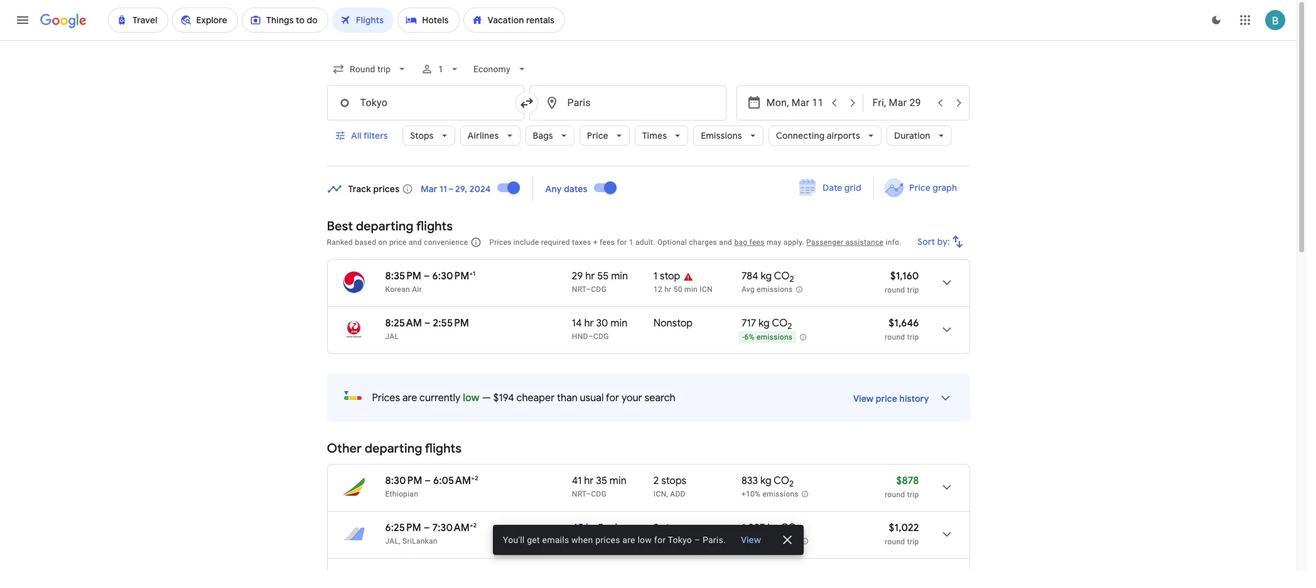 Task type: describe. For each thing, give the bounding box(es) containing it.
nonstop
[[654, 317, 693, 330]]

any dates
[[546, 183, 588, 194]]

based
[[355, 238, 376, 247]]

emissions for 1,027
[[763, 537, 799, 546]]

departing for other
[[365, 441, 422, 457]]

0 vertical spatial price
[[389, 238, 407, 247]]

airports
[[827, 130, 861, 141]]

leaves narita international airport at 8:30 pm on monday, march 11 and arrives at paris charles de gaulle airport at 6:05 am on wednesday, march 13. element
[[385, 474, 478, 487]]

1,027 kg co 2
[[742, 522, 801, 537]]

mar 11 – 29, 2024
[[421, 183, 491, 194]]

kg for 784
[[761, 270, 772, 283]]

14
[[572, 317, 582, 330]]

departing for best
[[356, 219, 414, 234]]

ranked based on price and convenience
[[327, 238, 468, 247]]

may
[[767, 238, 782, 247]]

12 hr 50 min icn
[[654, 285, 713, 294]]

1 inside popup button
[[438, 64, 443, 74]]

co for 784
[[774, 270, 790, 283]]

cdg for 35
[[591, 490, 607, 499]]

ethiopian
[[385, 490, 418, 499]]

main menu image
[[15, 13, 30, 28]]

cmb
[[672, 537, 689, 546]]

by:
[[937, 236, 950, 247]]

passenger assistance button
[[807, 238, 884, 247]]

min for 30
[[611, 317, 628, 330]]

icn inside layover (1 of 1) is a 12 hr 50 min overnight layover at incheon international airport in seoul. element
[[700, 285, 713, 294]]

paris.
[[703, 535, 726, 545]]

than
[[557, 392, 578, 405]]

avg
[[742, 285, 755, 294]]

2 and from the left
[[719, 238, 733, 247]]

adult.
[[636, 238, 656, 247]]

2 inside 1,027 kg co 2
[[797, 526, 801, 537]]

connecting airports button
[[769, 121, 882, 151]]

emissions
[[701, 130, 742, 141]]

hr for 55
[[586, 270, 595, 283]]

are inside main content
[[403, 392, 417, 405]]

stops for 2 stops
[[662, 522, 687, 535]]

date
[[823, 182, 842, 193]]

tokyo
[[668, 535, 692, 545]]

– inside 8:30 pm – 6:05 am + 2
[[425, 475, 431, 487]]

hr for 35
[[584, 475, 594, 487]]

view status
[[493, 525, 804, 555]]

price button
[[580, 121, 630, 151]]

history
[[900, 393, 929, 405]]

trip for $1,646
[[907, 333, 919, 342]]

track prices
[[348, 183, 400, 194]]

hnd
[[572, 332, 588, 341]]

dates
[[564, 183, 588, 194]]

nonstop flight. element
[[654, 317, 693, 332]]

icn inside the 2 stops icn , add
[[654, 490, 667, 499]]

duration button
[[887, 121, 952, 151]]

1022 US dollars text field
[[889, 522, 919, 535]]

airlines button
[[460, 121, 520, 151]]

leaves narita international airport at 8:35 pm on monday, march 11 and arrives at paris charles de gaulle airport at 6:30 pm on tuesday, march 12. element
[[385, 269, 476, 283]]

learn more about tracked prices image
[[402, 183, 413, 194]]

flight details. leaves narita international airport at 8:30 pm on monday, march 11 and arrives at paris charles de gaulle airport at 6:05 am on wednesday, march 13. image
[[932, 472, 962, 503]]

– inside 41 hr 35 min nrt – cdg
[[586, 490, 591, 499]]

878 US dollars text field
[[897, 475, 919, 487]]

trip for $878
[[907, 491, 919, 499]]

price graph
[[910, 182, 958, 193]]

layover (1 of 2) is a 1 hr 20 min layover at incheon international airport in seoul. layover (2 of 2) is a 16 hr 45 min layover at bole addis ababa international airport in addis ababa. element
[[654, 489, 735, 499]]

+ for 6:05 am
[[471, 474, 475, 482]]

1 stop
[[654, 270, 680, 283]]

$1,022 round trip
[[885, 522, 919, 546]]

2 inside the 2 stops icn , add
[[654, 475, 659, 487]]

+ for 6:30 pm
[[469, 269, 473, 278]]

, inside the 2 stops icn , add
[[667, 490, 668, 499]]

all filters
[[351, 130, 388, 141]]

cdg for 55
[[591, 285, 607, 294]]

charges
[[689, 238, 717, 247]]

low inside view status
[[638, 535, 652, 545]]

round for $1,646
[[885, 333, 905, 342]]

717
[[742, 317, 756, 330]]

jal,
[[385, 537, 401, 546]]

Departure time: 8:35 PM. text field
[[385, 270, 421, 283]]

prices for prices include required taxes + fees for 1 adult. optional charges and bag fees may apply. passenger assistance
[[490, 238, 512, 247]]

duration
[[894, 130, 931, 141]]

swap origin and destination. image
[[519, 95, 534, 111]]

55
[[597, 270, 609, 283]]

jal, srilankan
[[385, 537, 438, 546]]

emissions for 784
[[757, 285, 793, 294]]

2 inside 8:30 pm – 6:05 am + 2
[[475, 474, 478, 482]]

45
[[572, 522, 584, 535]]

bkk
[[654, 537, 669, 546]]

learn more about ranking image
[[471, 237, 482, 248]]

41 hr 35 min nrt – cdg
[[572, 475, 627, 499]]

$878
[[897, 475, 919, 487]]

airlines
[[468, 130, 499, 141]]

co for 717
[[772, 317, 788, 330]]

view for view price history
[[854, 393, 874, 405]]

co for 1,027
[[781, 522, 797, 535]]

$1,160 round trip
[[885, 270, 919, 295]]

1 stop flight. element
[[654, 270, 680, 285]]

1 fees from the left
[[600, 238, 615, 247]]

your
[[622, 392, 642, 405]]

view button
[[731, 529, 771, 552]]

total duration 14 hr 30 min. element
[[572, 317, 654, 332]]

bag
[[735, 238, 748, 247]]

leaves haneda airport at 8:25 am on monday, march 11 and arrives at paris charles de gaulle airport at 2:55 pm on monday, march 11. element
[[385, 317, 469, 330]]

nrt for 29
[[572, 285, 586, 294]]

bkk , cmb
[[654, 537, 689, 546]]

korean
[[385, 285, 410, 294]]

1 vertical spatial for
[[606, 392, 619, 405]]

2 fees from the left
[[750, 238, 765, 247]]

kg for 717
[[759, 317, 770, 330]]

min for 35
[[610, 475, 627, 487]]

+35%
[[742, 537, 761, 546]]

grid
[[845, 182, 861, 193]]

prices are currently low — $194 cheaper than usual for your search
[[372, 392, 676, 405]]

bags button
[[526, 121, 575, 151]]

, inside layover (1 of 2) is a 9 hr 25 min overnight layover at suvarnabhumi airport in bangkok. layover (2 of 2) is a 13 hr 30 min layover at bandaranaike international airport in colombo. element
[[669, 537, 670, 546]]

best
[[327, 219, 353, 234]]

price for price
[[587, 130, 609, 141]]

1,027
[[742, 522, 765, 535]]

nrt for 41
[[572, 490, 586, 499]]

change appearance image
[[1202, 5, 1232, 35]]

+35% emissions
[[742, 537, 799, 546]]

14 hr 30 min hnd – cdg
[[572, 317, 628, 341]]

view for view
[[741, 535, 761, 546]]

find the best price region
[[327, 172, 970, 209]]

2 up the "bkk"
[[654, 522, 659, 535]]

any
[[546, 183, 562, 194]]

filters
[[363, 130, 388, 141]]

times button
[[635, 121, 689, 151]]

2 inside 833 kg co 2
[[790, 479, 794, 489]]

kg for 833
[[761, 475, 772, 487]]

6%
[[745, 333, 755, 342]]

optional
[[658, 238, 687, 247]]

srilankan
[[403, 537, 438, 546]]

784
[[742, 270, 759, 283]]

add
[[670, 490, 686, 499]]

avg emissions
[[742, 285, 793, 294]]

– inside 29 hr 55 min nrt – cdg
[[586, 285, 591, 294]]

min for 5
[[606, 522, 623, 535]]



Task type: locate. For each thing, give the bounding box(es) containing it.
flights up convenience
[[416, 219, 453, 234]]

1 round from the top
[[885, 286, 905, 295]]

min inside 29 hr 55 min nrt – cdg
[[611, 270, 628, 283]]

1 horizontal spatial and
[[719, 238, 733, 247]]

1 horizontal spatial icn
[[700, 285, 713, 294]]

times
[[642, 130, 667, 141]]

+ inside the 6:25 pm – 7:30 am + 2
[[470, 521, 474, 530]]

departing up on
[[356, 219, 414, 234]]

trip down $1,646
[[907, 333, 919, 342]]

Arrival time: 6:30 PM on  Tuesday, March 12. text field
[[433, 269, 476, 283]]

$1,022
[[889, 522, 919, 535]]

round for $1,160
[[885, 286, 905, 295]]

Arrival time: 6:05 AM on  Wednesday, March 13. text field
[[433, 474, 478, 487]]

$1,646
[[889, 317, 919, 330]]

1 vertical spatial are
[[623, 535, 636, 545]]

1 vertical spatial nrt
[[572, 490, 586, 499]]

round down $1,022
[[885, 538, 905, 546]]

717 kg co 2
[[742, 317, 792, 332]]

2 inside 717 kg co 2
[[788, 321, 792, 332]]

1 vertical spatial icn
[[654, 490, 667, 499]]

hr right 29
[[586, 270, 595, 283]]

kg up +35% emissions
[[768, 522, 779, 535]]

1 horizontal spatial prices
[[596, 535, 620, 545]]

3 trip from the top
[[907, 491, 919, 499]]

round for $878
[[885, 491, 905, 499]]

$1,160
[[890, 270, 919, 283]]

for down the 2 stops
[[654, 535, 666, 545]]

stop
[[660, 270, 680, 283]]

min up you'll get emails when prices are low for tokyo – paris. at bottom
[[606, 522, 623, 535]]

1 nrt from the top
[[572, 285, 586, 294]]

6:25 pm
[[385, 522, 421, 535]]

0 vertical spatial price
[[587, 130, 609, 141]]

35
[[596, 475, 607, 487]]

nrt inside 41 hr 35 min nrt – cdg
[[572, 490, 586, 499]]

view
[[854, 393, 874, 405], [741, 535, 761, 546]]

trip inside "$878 round trip"
[[907, 491, 919, 499]]

8:25 am – 2:55 pm jal
[[385, 317, 469, 341]]

1 2 stops flight. element from the top
[[654, 475, 687, 489]]

you'll
[[503, 535, 525, 545]]

45 hr 5 min nrt – cdg
[[572, 522, 623, 546]]

0 vertical spatial flights
[[416, 219, 453, 234]]

1 stops from the top
[[662, 475, 687, 487]]

stops up the add
[[662, 475, 687, 487]]

1 vertical spatial stops
[[662, 522, 687, 535]]

– inside the 6:25 pm – 7:30 am + 2
[[424, 522, 430, 535]]

2 stops flight. element
[[654, 475, 687, 489], [654, 522, 687, 536]]

hr inside layover (1 of 1) is a 12 hr 50 min overnight layover at incheon international airport in seoul. element
[[665, 285, 672, 294]]

1 vertical spatial view
[[741, 535, 761, 546]]

flights
[[416, 219, 453, 234], [425, 441, 462, 457]]

layover (1 of 1) is a 12 hr 50 min overnight layover at incheon international airport in seoul. element
[[654, 285, 735, 295]]

and left the bag
[[719, 238, 733, 247]]

+ for 7:30 am
[[470, 521, 474, 530]]

0 horizontal spatial fees
[[600, 238, 615, 247]]

prices up "other departing flights"
[[372, 392, 400, 405]]

1 vertical spatial low
[[638, 535, 652, 545]]

kg up avg emissions
[[761, 270, 772, 283]]

1 horizontal spatial price
[[910, 182, 931, 193]]

price
[[389, 238, 407, 247], [876, 393, 898, 405]]

round down $878
[[885, 491, 905, 499]]

6:30 pm
[[433, 270, 469, 283]]

0 vertical spatial icn
[[700, 285, 713, 294]]

kg up +10% emissions
[[761, 475, 772, 487]]

1 trip from the top
[[907, 286, 919, 295]]

co inside 784 kg co 2
[[774, 270, 790, 283]]

1 horizontal spatial view
[[854, 393, 874, 405]]

4 trip from the top
[[907, 538, 919, 546]]

for inside view status
[[654, 535, 666, 545]]

total duration 41 hr 35 min. element
[[572, 475, 654, 489]]

when
[[572, 535, 593, 545]]

for left your
[[606, 392, 619, 405]]

Arrival time: 2:55 PM. text field
[[433, 317, 469, 330]]

0 horizontal spatial prices
[[372, 392, 400, 405]]

connecting airports
[[776, 130, 861, 141]]

cdg inside 41 hr 35 min nrt – cdg
[[591, 490, 607, 499]]

min right 30
[[611, 317, 628, 330]]

2 up avg emissions
[[790, 274, 794, 285]]

0 vertical spatial nrt
[[572, 285, 586, 294]]

– inside "45 hr 5 min nrt – cdg"
[[586, 537, 591, 546]]

+10%
[[742, 490, 761, 499]]

2 inside the 6:25 pm – 7:30 am + 2
[[474, 521, 477, 530]]

cdg for 5
[[591, 537, 607, 546]]

0 vertical spatial stops
[[662, 475, 687, 487]]

emissions down 833 kg co 2
[[763, 490, 799, 499]]

stops up tokyo
[[662, 522, 687, 535]]

leaves narita international airport at 6:25 pm on monday, march 11 and arrives at paris charles de gaulle airport at 7:30 am on wednesday, march 13. element
[[385, 521, 477, 535]]

prices for prices are currently low — $194 cheaper than usual for your search
[[372, 392, 400, 405]]

1160 US dollars text field
[[890, 270, 919, 283]]

other departing flights
[[327, 441, 462, 457]]

2 up -6% emissions
[[788, 321, 792, 332]]

trip inside $1,646 round trip
[[907, 333, 919, 342]]

Departure time: 8:25 AM. text field
[[385, 317, 422, 330]]

stops
[[410, 130, 434, 141]]

0 vertical spatial departing
[[356, 219, 414, 234]]

3 nrt from the top
[[572, 537, 586, 546]]

0 vertical spatial are
[[403, 392, 417, 405]]

4 round from the top
[[885, 538, 905, 546]]

$1,646 round trip
[[885, 317, 919, 342]]

icn left the add
[[654, 490, 667, 499]]

1 inside 8:35 pm – 6:30 pm + 1
[[473, 269, 476, 278]]

price for price graph
[[910, 182, 931, 193]]

None search field
[[327, 54, 970, 166]]

main content
[[327, 172, 970, 570]]

2 stops flight. element up the add
[[654, 475, 687, 489]]

get
[[527, 535, 540, 545]]

cdg for 30
[[594, 332, 609, 341]]

emissions down 717 kg co 2
[[757, 333, 793, 342]]

0 vertical spatial prices
[[373, 183, 400, 194]]

+ inside 8:30 pm – 6:05 am + 2
[[471, 474, 475, 482]]

nrt down 29
[[572, 285, 586, 294]]

prices inside find the best price region
[[373, 183, 400, 194]]

1646 US dollars text field
[[889, 317, 919, 330]]

kg inside 1,027 kg co 2
[[768, 522, 779, 535]]

$194
[[494, 392, 514, 405]]

833
[[742, 475, 758, 487]]

2 right 7:30 am
[[474, 521, 477, 530]]

0 horizontal spatial price
[[389, 238, 407, 247]]

0 horizontal spatial and
[[409, 238, 422, 247]]

6:25 pm – 7:30 am + 2
[[385, 521, 477, 535]]

trip for $1,022
[[907, 538, 919, 546]]

1 vertical spatial prices
[[596, 535, 620, 545]]

view price history
[[854, 393, 929, 405]]

hr inside 14 hr 30 min hnd – cdg
[[584, 317, 594, 330]]

2 stops from the top
[[662, 522, 687, 535]]

cdg down 5
[[591, 537, 607, 546]]

trip inside $1,022 round trip
[[907, 538, 919, 546]]

8:30 pm
[[385, 475, 422, 487]]

kg for 1,027
[[768, 522, 779, 535]]

1 horizontal spatial prices
[[490, 238, 512, 247]]

50
[[674, 285, 683, 294]]

cdg down 30
[[594, 332, 609, 341]]

1 vertical spatial price
[[876, 393, 898, 405]]

co for 833
[[774, 475, 790, 487]]

2 inside 784 kg co 2
[[790, 274, 794, 285]]

co up +10% emissions
[[774, 475, 790, 487]]

1 horizontal spatial low
[[638, 535, 652, 545]]

for
[[617, 238, 627, 247], [606, 392, 619, 405], [654, 535, 666, 545]]

and down best departing flights
[[409, 238, 422, 247]]

$878 round trip
[[885, 475, 919, 499]]

prices inside view status
[[596, 535, 620, 545]]

Departure time: 6:25 PM. text field
[[385, 522, 421, 535]]

hr inside 41 hr 35 min nrt – cdg
[[584, 475, 594, 487]]

view price history image
[[931, 383, 961, 413]]

– inside 14 hr 30 min hnd – cdg
[[588, 332, 594, 341]]

1 vertical spatial prices
[[372, 392, 400, 405]]

2 stops
[[654, 522, 687, 535]]

2 trip from the top
[[907, 333, 919, 342]]

min
[[611, 270, 628, 283], [685, 285, 698, 294], [611, 317, 628, 330], [610, 475, 627, 487], [606, 522, 623, 535]]

hr for 5
[[586, 522, 596, 535]]

8:25 am
[[385, 317, 422, 330]]

11 – 29,
[[440, 183, 468, 194]]

round inside "$878 round trip"
[[885, 491, 905, 499]]

round inside $1,160 round trip
[[885, 286, 905, 295]]

0 horizontal spatial price
[[587, 130, 609, 141]]

layover (1 of 2) is a 9 hr 25 min overnight layover at suvarnabhumi airport in bangkok. layover (2 of 2) is a 13 hr 30 min layover at bandaranaike international airport in colombo. element
[[654, 536, 735, 546]]

round inside $1,022 round trip
[[885, 538, 905, 546]]

2 up the layover (1 of 2) is a 1 hr 20 min layover at incheon international airport in seoul. layover (2 of 2) is a 16 hr 45 min layover at bole addis ababa international airport in addis ababa. element at bottom
[[654, 475, 659, 487]]

0 horizontal spatial view
[[741, 535, 761, 546]]

None text field
[[327, 85, 524, 121], [529, 85, 726, 121], [327, 85, 524, 121], [529, 85, 726, 121]]

0 vertical spatial prices
[[490, 238, 512, 247]]

min inside 14 hr 30 min hnd – cdg
[[611, 317, 628, 330]]

price right on
[[389, 238, 407, 247]]

are inside view status
[[623, 535, 636, 545]]

0 horizontal spatial are
[[403, 392, 417, 405]]

0 vertical spatial low
[[463, 392, 480, 405]]

include
[[514, 238, 539, 247]]

1 vertical spatial departing
[[365, 441, 422, 457]]

Return text field
[[873, 86, 931, 120]]

prices right the learn more about ranking icon
[[490, 238, 512, 247]]

main content containing best departing flights
[[327, 172, 970, 570]]

1 vertical spatial 2 stops flight. element
[[654, 522, 687, 536]]

flight details. leaves narita international airport at 6:25 pm on monday, march 11 and arrives at paris charles de gaulle airport at 7:30 am on wednesday, march 13. image
[[932, 519, 962, 550]]

fees right taxes in the top left of the page
[[600, 238, 615, 247]]

1 vertical spatial ,
[[669, 537, 670, 546]]

currently
[[420, 392, 461, 405]]

kg
[[761, 270, 772, 283], [759, 317, 770, 330], [761, 475, 772, 487], [768, 522, 779, 535]]

convenience
[[424, 238, 468, 247]]

apply.
[[784, 238, 805, 247]]

Arrival time: 7:30 AM on  Wednesday, March 13. text field
[[432, 521, 477, 535]]

emails
[[542, 535, 569, 545]]

+10% emissions
[[742, 490, 799, 499]]

min inside 41 hr 35 min nrt – cdg
[[610, 475, 627, 487]]

2 round from the top
[[885, 333, 905, 342]]

view inside button
[[741, 535, 761, 546]]

icn right '50'
[[700, 285, 713, 294]]

sort by: button
[[913, 227, 970, 257]]

hr left '50'
[[665, 285, 672, 294]]

kg inside 833 kg co 2
[[761, 475, 772, 487]]

air
[[412, 285, 422, 294]]

12
[[654, 285, 663, 294]]

on
[[378, 238, 387, 247]]

2 vertical spatial nrt
[[572, 537, 586, 546]]

-6% emissions
[[742, 333, 793, 342]]

3 round from the top
[[885, 491, 905, 499]]

flight details. leaves haneda airport at 8:25 am on monday, march 11 and arrives at paris charles de gaulle airport at 2:55 pm on monday, march 11. image
[[932, 315, 962, 345]]

0 vertical spatial for
[[617, 238, 627, 247]]

trip inside $1,160 round trip
[[907, 286, 919, 295]]

2 stops icn , add
[[654, 475, 687, 499]]

2 vertical spatial for
[[654, 535, 666, 545]]

none search field containing all filters
[[327, 54, 970, 166]]

41
[[572, 475, 582, 487]]

1 and from the left
[[409, 238, 422, 247]]

hr inside 29 hr 55 min nrt – cdg
[[586, 270, 595, 283]]

low left the "bkk"
[[638, 535, 652, 545]]

flight details. leaves narita international airport at 8:35 pm on monday, march 11 and arrives at paris charles de gaulle airport at 6:30 pm on tuesday, march 12. image
[[932, 268, 962, 298]]

emissions button
[[694, 121, 764, 151]]

flights for best departing flights
[[416, 219, 453, 234]]

min inside "45 hr 5 min nrt – cdg"
[[606, 522, 623, 535]]

prices
[[490, 238, 512, 247], [372, 392, 400, 405]]

all filters button
[[327, 121, 398, 151]]

2 up +35% emissions
[[797, 526, 801, 537]]

2:55 pm
[[433, 317, 469, 330]]

nrt down 45
[[572, 537, 586, 546]]

– inside 8:35 pm – 6:30 pm + 1
[[424, 270, 430, 283]]

2 2 stops flight. element from the top
[[654, 522, 687, 536]]

1 horizontal spatial are
[[623, 535, 636, 545]]

ranked
[[327, 238, 353, 247]]

round for $1,022
[[885, 538, 905, 546]]

stops
[[662, 475, 687, 487], [662, 522, 687, 535]]

trip down $1,022
[[907, 538, 919, 546]]

29 hr 55 min nrt – cdg
[[572, 270, 628, 294]]

kg inside 717 kg co 2
[[759, 317, 770, 330]]

graph
[[933, 182, 958, 193]]

date grid
[[823, 182, 861, 193]]

+ inside 8:35 pm – 6:30 pm + 1
[[469, 269, 473, 278]]

co inside 833 kg co 2
[[774, 475, 790, 487]]

korean air
[[385, 285, 422, 294]]

bag fees button
[[735, 238, 765, 247]]

co up -6% emissions
[[772, 317, 788, 330]]

trip down $1,160 text field
[[907, 286, 919, 295]]

emissions down 784 kg co 2
[[757, 285, 793, 294]]

price left graph
[[910, 182, 931, 193]]

stops button
[[403, 121, 455, 151]]

co up avg emissions
[[774, 270, 790, 283]]

0 horizontal spatial low
[[463, 392, 480, 405]]

total duration 29 hr 55 min. element
[[572, 270, 654, 285]]

co up +35% emissions
[[781, 522, 797, 535]]

flights for other departing flights
[[425, 441, 462, 457]]

prices left learn more about tracked prices image
[[373, 183, 400, 194]]

round down the 1646 us dollars text field on the right
[[885, 333, 905, 342]]

0 vertical spatial ,
[[667, 490, 668, 499]]

– inside view status
[[695, 535, 701, 545]]

prices down 5
[[596, 535, 620, 545]]

low left —
[[463, 392, 480, 405]]

8:30 pm – 6:05 am + 2
[[385, 474, 478, 487]]

nrt inside 29 hr 55 min nrt – cdg
[[572, 285, 586, 294]]

29
[[572, 270, 583, 283]]

total duration 45 hr 5 min. element
[[572, 522, 654, 536]]

hr left 5
[[586, 522, 596, 535]]

emissions down 1,027 kg co 2
[[763, 537, 799, 546]]

emissions for 833
[[763, 490, 799, 499]]

for left adult.
[[617, 238, 627, 247]]

trip down $878
[[907, 491, 919, 499]]

2 stops flight. element up bkk , cmb
[[654, 522, 687, 536]]

None field
[[327, 58, 413, 80], [469, 58, 533, 80], [327, 58, 413, 80], [469, 58, 533, 80]]

you'll get emails when prices are low for tokyo – paris.
[[503, 535, 726, 545]]

kg inside 784 kg co 2
[[761, 270, 772, 283]]

1 vertical spatial flights
[[425, 441, 462, 457]]

price right bags popup button
[[587, 130, 609, 141]]

cdg down 35
[[591, 490, 607, 499]]

kg up -6% emissions
[[759, 317, 770, 330]]

loading results progress bar
[[0, 40, 1297, 43]]

stops inside the 2 stops icn , add
[[662, 475, 687, 487]]

cdg down 55 in the top of the page
[[591, 285, 607, 294]]

hr right 14
[[584, 317, 594, 330]]

required
[[541, 238, 570, 247]]

co inside 1,027 kg co 2
[[781, 522, 797, 535]]

, left cmb
[[669, 537, 670, 546]]

flights up 6:05 am
[[425, 441, 462, 457]]

2024
[[470, 183, 491, 194]]

round inside $1,646 round trip
[[885, 333, 905, 342]]

fees right the bag
[[750, 238, 765, 247]]

nrt inside "45 hr 5 min nrt – cdg"
[[572, 537, 586, 546]]

2 nrt from the top
[[572, 490, 586, 499]]

2 right 6:05 am
[[475, 474, 478, 482]]

price left history
[[876, 393, 898, 405]]

min for 50
[[685, 285, 698, 294]]

cdg inside 14 hr 30 min hnd – cdg
[[594, 332, 609, 341]]

nrt for 45
[[572, 537, 586, 546]]

hr for 50
[[665, 285, 672, 294]]

co inside 717 kg co 2
[[772, 317, 788, 330]]

hr inside "45 hr 5 min nrt – cdg"
[[586, 522, 596, 535]]

departing up 8:30 pm
[[365, 441, 422, 457]]

, left the add
[[667, 490, 668, 499]]

0 vertical spatial view
[[854, 393, 874, 405]]

search
[[645, 392, 676, 405]]

Departure text field
[[767, 86, 824, 120]]

min right 55 in the top of the page
[[611, 270, 628, 283]]

and
[[409, 238, 422, 247], [719, 238, 733, 247]]

price graph button
[[877, 177, 968, 199]]

min right '50'
[[685, 285, 698, 294]]

cdg inside 29 hr 55 min nrt – cdg
[[591, 285, 607, 294]]

0 vertical spatial 2 stops flight. element
[[654, 475, 687, 489]]

passenger
[[807, 238, 844, 247]]

price inside popup button
[[587, 130, 609, 141]]

price inside button
[[910, 182, 931, 193]]

mar
[[421, 183, 437, 194]]

cdg inside "45 hr 5 min nrt – cdg"
[[591, 537, 607, 546]]

– inside 8:25 am – 2:55 pm jal
[[425, 317, 431, 330]]

1 horizontal spatial price
[[876, 393, 898, 405]]

stops for 2 stops icn , add
[[662, 475, 687, 487]]

—
[[482, 392, 491, 405]]

1 vertical spatial price
[[910, 182, 931, 193]]

min for 55
[[611, 270, 628, 283]]

0 horizontal spatial prices
[[373, 183, 400, 194]]

nrt down '41'
[[572, 490, 586, 499]]

fees
[[600, 238, 615, 247], [750, 238, 765, 247]]

min right 35
[[610, 475, 627, 487]]

Departure time: 8:30 PM. text field
[[385, 475, 422, 487]]

trip for $1,160
[[907, 286, 919, 295]]

1 horizontal spatial fees
[[750, 238, 765, 247]]

0 horizontal spatial icn
[[654, 490, 667, 499]]

hr right '41'
[[584, 475, 594, 487]]

2 up +10% emissions
[[790, 479, 794, 489]]

hr for 30
[[584, 317, 594, 330]]

round down $1,160 text field
[[885, 286, 905, 295]]

departing
[[356, 219, 414, 234], [365, 441, 422, 457]]



Task type: vqa. For each thing, say whether or not it's contained in the screenshot.
the bottom for
yes



